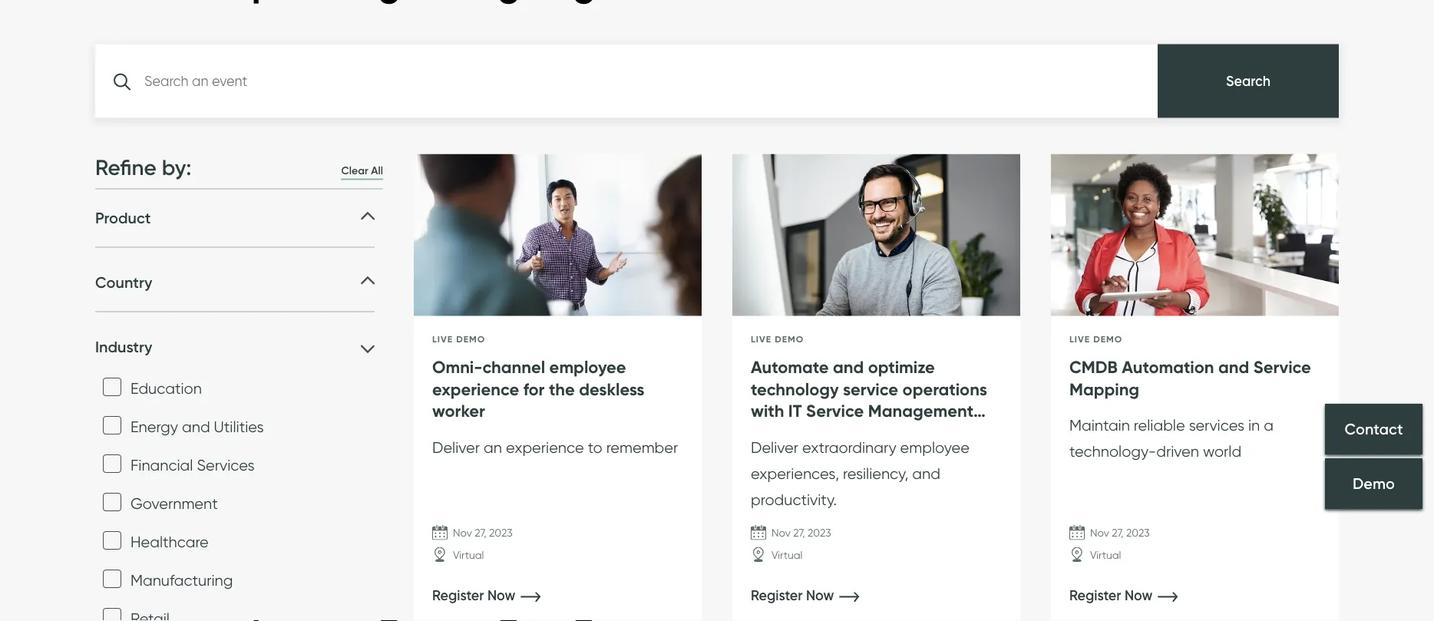 Task type: locate. For each thing, give the bounding box(es) containing it.
2 27, from the left
[[794, 527, 805, 540]]

cmdb automation and service mapping
[[1070, 357, 1312, 400]]

and up financial services
[[182, 418, 210, 437]]

employee
[[550, 357, 626, 378], [901, 439, 970, 457]]

1 live demo from the left
[[432, 334, 486, 345]]

1 horizontal spatial nov 27, 2023
[[772, 527, 832, 540]]

retail option
[[103, 609, 121, 621]]

2 horizontal spatial nov
[[1091, 527, 1110, 540]]

live demo up omni-
[[432, 334, 486, 345]]

1 live from the left
[[432, 334, 453, 345]]

automation
[[1123, 357, 1215, 378]]

virtual for automate and optimize technology service operations with it service management pro
[[772, 549, 803, 562]]

1 horizontal spatial 27,
[[794, 527, 805, 540]]

cmdb
[[1070, 357, 1118, 378]]

live demo up automate
[[751, 334, 805, 345]]

experience up 'worker'
[[432, 379, 520, 400]]

optimize
[[869, 357, 935, 378]]

3 27, from the left
[[1113, 527, 1124, 540]]

1 nov from the left
[[453, 527, 472, 540]]

country button
[[95, 273, 375, 293]]

and
[[834, 357, 864, 378], [1219, 357, 1250, 378], [182, 418, 210, 437], [913, 465, 941, 483]]

financial services option
[[103, 455, 121, 474]]

virtual
[[453, 549, 484, 562], [772, 549, 803, 562], [1091, 549, 1122, 562]]

1 horizontal spatial 2023
[[808, 527, 832, 540]]

reliable
[[1135, 417, 1186, 435]]

2 horizontal spatial 2023
[[1127, 527, 1150, 540]]

live for cmdb automation and service mapping
[[1070, 334, 1091, 345]]

2 horizontal spatial 27,
[[1113, 527, 1124, 540]]

0 horizontal spatial virtual
[[453, 549, 484, 562]]

channel
[[483, 357, 546, 378]]

3 demo from the left
[[1094, 334, 1123, 345]]

0 horizontal spatial 2023
[[489, 527, 513, 540]]

1 horizontal spatial employee
[[901, 439, 970, 457]]

0 horizontal spatial nov
[[453, 527, 472, 540]]

employee down management
[[901, 439, 970, 457]]

live
[[432, 334, 453, 345], [751, 334, 772, 345], [1070, 334, 1091, 345]]

0 horizontal spatial live
[[432, 334, 453, 345]]

1 2023 from the left
[[489, 527, 513, 540]]

education
[[131, 380, 202, 398]]

demo
[[456, 334, 486, 345], [775, 334, 805, 345], [1094, 334, 1123, 345]]

3 live from the left
[[1070, 334, 1091, 345]]

maintain
[[1070, 417, 1131, 435]]

3 nov from the left
[[1091, 527, 1110, 540]]

deliver down 'worker'
[[432, 439, 480, 457]]

1 horizontal spatial nov
[[772, 527, 791, 540]]

2 deliver from the left
[[751, 439, 799, 457]]

services
[[197, 457, 255, 475]]

service up extraordinary
[[807, 401, 864, 422]]

employee inside omni-channel employee experience for the deskless worker
[[550, 357, 626, 378]]

technology-
[[1070, 443, 1157, 461]]

1 27, from the left
[[475, 527, 487, 540]]

nov for cmdb automation and service mapping
[[1091, 527, 1110, 540]]

manufacturing
[[131, 572, 233, 590]]

demo up omni-
[[456, 334, 486, 345]]

2 nov 27, 2023 from the left
[[772, 527, 832, 540]]

automate and optimize technology service operations with it service management pro deliver extraordinary employee experiences, resiliency, and productivity.
[[751, 357, 988, 509]]

1 horizontal spatial live demo
[[751, 334, 805, 345]]

demo up cmdb
[[1094, 334, 1123, 345]]

worker
[[432, 401, 485, 422]]

experience inside omni-channel employee experience for the deskless worker
[[432, 379, 520, 400]]

2 virtual from the left
[[772, 549, 803, 562]]

live demo up cmdb
[[1070, 334, 1123, 345]]

automate
[[751, 357, 829, 378]]

nov 27, 2023 for omni-channel employee experience for the deskless worker
[[453, 527, 513, 540]]

0 horizontal spatial deliver
[[432, 439, 480, 457]]

refine
[[95, 155, 157, 181]]

in
[[1249, 417, 1261, 435]]

3 nov 27, 2023 from the left
[[1091, 527, 1150, 540]]

nov 27, 2023
[[453, 527, 513, 540], [772, 527, 832, 540], [1091, 527, 1150, 540]]

live up cmdb
[[1070, 334, 1091, 345]]

3 virtual from the left
[[1091, 549, 1122, 562]]

1 horizontal spatial virtual
[[772, 549, 803, 562]]

nov 27, 2023 for automate and optimize technology service operations with it service management pro
[[772, 527, 832, 540]]

1 nov 27, 2023 from the left
[[453, 527, 513, 540]]

1 vertical spatial service
[[807, 401, 864, 422]]

0 horizontal spatial 27,
[[475, 527, 487, 540]]

maintain reliable services in a technology-driven world
[[1070, 417, 1274, 461]]

1 horizontal spatial demo
[[775, 334, 805, 345]]

2 nov from the left
[[772, 527, 791, 540]]

None button
[[1158, 45, 1340, 118]]

2 horizontal spatial demo
[[1094, 334, 1123, 345]]

1 vertical spatial employee
[[901, 439, 970, 457]]

deliver up experiences,
[[751, 439, 799, 457]]

government option
[[103, 494, 121, 512]]

all
[[371, 164, 383, 177]]

demo up automate
[[775, 334, 805, 345]]

financial services
[[131, 457, 255, 475]]

1 virtual from the left
[[453, 549, 484, 562]]

nov 27, 2023 for cmdb automation and service mapping
[[1091, 527, 1150, 540]]

2 2023 from the left
[[808, 527, 832, 540]]

2 horizontal spatial live
[[1070, 334, 1091, 345]]

experiences,
[[751, 465, 840, 483]]

2 demo from the left
[[775, 334, 805, 345]]

1 horizontal spatial service
[[1254, 357, 1312, 378]]

experience
[[432, 379, 520, 400], [506, 439, 584, 457]]

0 vertical spatial employee
[[550, 357, 626, 378]]

27,
[[475, 527, 487, 540], [794, 527, 805, 540], [1113, 527, 1124, 540]]

live demo
[[432, 334, 486, 345], [751, 334, 805, 345], [1070, 334, 1123, 345]]

0 horizontal spatial demo
[[456, 334, 486, 345]]

with
[[751, 401, 785, 422]]

virtual for cmdb automation and service mapping
[[1091, 549, 1122, 562]]

3 live demo from the left
[[1070, 334, 1123, 345]]

utilities
[[214, 418, 264, 437]]

deliver inside 'automate and optimize technology service operations with it service management pro deliver extraordinary employee experiences, resiliency, and productivity.'
[[751, 439, 799, 457]]

service
[[1254, 357, 1312, 378], [807, 401, 864, 422]]

service up a
[[1254, 357, 1312, 378]]

3 2023 from the left
[[1127, 527, 1150, 540]]

0 horizontal spatial service
[[807, 401, 864, 422]]

2 live from the left
[[751, 334, 772, 345]]

live for omni-channel employee experience for the deskless worker
[[432, 334, 453, 345]]

services
[[1190, 417, 1245, 435]]

and up services
[[1219, 357, 1250, 378]]

1 horizontal spatial deliver
[[751, 439, 799, 457]]

2 live demo from the left
[[751, 334, 805, 345]]

0 horizontal spatial live demo
[[432, 334, 486, 345]]

0 horizontal spatial nov 27, 2023
[[453, 527, 513, 540]]

2023
[[489, 527, 513, 540], [808, 527, 832, 540], [1127, 527, 1150, 540]]

employee up deskless
[[550, 357, 626, 378]]

driven
[[1157, 443, 1200, 461]]

deliver
[[432, 439, 480, 457], [751, 439, 799, 457]]

live up automate
[[751, 334, 772, 345]]

virtual for omni-channel employee experience for the deskless worker
[[453, 549, 484, 562]]

technology
[[751, 379, 839, 400]]

deskless
[[579, 379, 645, 400]]

1 horizontal spatial live
[[751, 334, 772, 345]]

0 vertical spatial service
[[1254, 357, 1312, 378]]

2023 for automate and optimize technology service operations with it service management pro
[[808, 527, 832, 540]]

clear
[[342, 164, 369, 177]]

live up omni-
[[432, 334, 453, 345]]

0 vertical spatial experience
[[432, 379, 520, 400]]

nov
[[453, 527, 472, 540], [772, 527, 791, 540], [1091, 527, 1110, 540]]

nov for omni-channel employee experience for the deskless worker
[[453, 527, 472, 540]]

2 horizontal spatial virtual
[[1091, 549, 1122, 562]]

1 demo from the left
[[456, 334, 486, 345]]

2 horizontal spatial live demo
[[1070, 334, 1123, 345]]

world
[[1204, 443, 1242, 461]]

0 horizontal spatial employee
[[550, 357, 626, 378]]

energy and utilities option
[[103, 417, 121, 435]]

manufacturing option
[[103, 570, 121, 589]]

the
[[549, 379, 575, 400]]

2 horizontal spatial nov 27, 2023
[[1091, 527, 1150, 540]]

experience left to at the left bottom of page
[[506, 439, 584, 457]]



Task type: vqa. For each thing, say whether or not it's contained in the screenshot.
estimate to the top
no



Task type: describe. For each thing, give the bounding box(es) containing it.
mapping
[[1070, 379, 1140, 400]]

remember
[[607, 439, 679, 457]]

operations
[[903, 379, 988, 400]]

extraordinary
[[803, 439, 897, 457]]

nov for automate and optimize technology service operations with it service management pro
[[772, 527, 791, 540]]

live for automate and optimize technology service operations with it service management pro
[[751, 334, 772, 345]]

27, for automate and optimize technology service operations with it service management pro
[[794, 527, 805, 540]]

healthcare option
[[103, 532, 121, 551]]

industry
[[95, 338, 152, 357]]

service inside cmdb automation and service mapping
[[1254, 357, 1312, 378]]

deliver an experience to remember
[[432, 439, 679, 457]]

live demo for cmdb automation and service mapping
[[1070, 334, 1123, 345]]

productivity.
[[751, 491, 837, 509]]

an
[[484, 439, 502, 457]]

and up 'service'
[[834, 357, 864, 378]]

employee inside 'automate and optimize technology service operations with it service management pro deliver extraordinary employee experiences, resiliency, and productivity.'
[[901, 439, 970, 457]]

live demo for automate and optimize technology service operations with it service management pro
[[751, 334, 805, 345]]

and inside cmdb automation and service mapping
[[1219, 357, 1250, 378]]

service inside 'automate and optimize technology service operations with it service management pro deliver extraordinary employee experiences, resiliency, and productivity.'
[[807, 401, 864, 422]]

financial
[[131, 457, 193, 475]]

Search an event search field
[[95, 45, 1158, 118]]

management
[[869, 401, 974, 422]]

for
[[524, 379, 545, 400]]

omni-
[[432, 357, 483, 378]]

it
[[789, 401, 802, 422]]

product button
[[95, 209, 375, 229]]

product
[[95, 209, 151, 228]]

2023 for cmdb automation and service mapping
[[1127, 527, 1150, 540]]

demo for cmdb automation and service mapping
[[1094, 334, 1123, 345]]

clear all
[[342, 164, 383, 177]]

1 vertical spatial experience
[[506, 439, 584, 457]]

service
[[844, 379, 899, 400]]

energy and utilities
[[131, 418, 264, 437]]

and right resiliency,
[[913, 465, 941, 483]]

1 deliver from the left
[[432, 439, 480, 457]]

resiliency,
[[843, 465, 909, 483]]

demo for automate and optimize technology service operations with it service management pro
[[775, 334, 805, 345]]

live demo for omni-channel employee experience for the deskless worker
[[432, 334, 486, 345]]

a
[[1265, 417, 1274, 435]]

energy
[[131, 418, 178, 437]]

to
[[588, 439, 603, 457]]

omni-channel employee experience for the deskless worker
[[432, 357, 645, 422]]

government
[[131, 495, 218, 514]]

by:
[[162, 155, 192, 181]]

pro
[[751, 423, 777, 444]]

refine by:
[[95, 155, 192, 181]]

education option
[[103, 378, 121, 397]]

27, for cmdb automation and service mapping
[[1113, 527, 1124, 540]]

industry button
[[95, 338, 375, 358]]

27, for omni-channel employee experience for the deskless worker
[[475, 527, 487, 540]]

clear all button
[[342, 163, 383, 180]]

country
[[95, 274, 152, 293]]

healthcare
[[131, 534, 209, 552]]

demo for omni-channel employee experience for the deskless worker
[[456, 334, 486, 345]]

2023 for omni-channel employee experience for the deskless worker
[[489, 527, 513, 540]]



